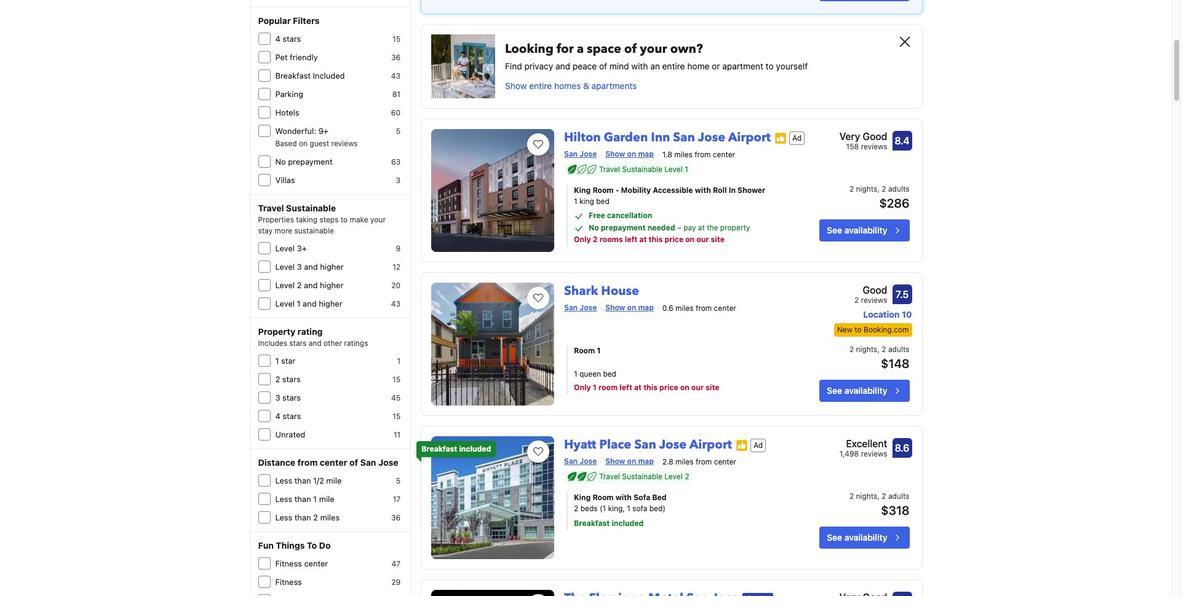 Task type: describe. For each thing, give the bounding box(es) containing it.
2 nights , 2 adults $286
[[850, 185, 910, 211]]

level for level 1 and higher
[[275, 299, 295, 309]]

king room - mobility accessible with roll in shower link
[[574, 185, 782, 197]]

rating
[[298, 327, 323, 337]]

villas
[[275, 175, 295, 185]]

san inside "link"
[[635, 437, 656, 454]]

this property is part of our preferred partner program. it's committed to providing excellent service and good value. it'll pay us a higher commission if you make a booking. image for hyatt place san jose airport
[[736, 440, 748, 452]]

45
[[391, 394, 401, 403]]

stars inside property rating includes stars and other ratings
[[289, 339, 307, 348]]

show entire homes & apartments button
[[505, 80, 637, 93]]

less than 1/2 mile
[[275, 476, 342, 486]]

60
[[391, 108, 401, 118]]

miles for $286
[[675, 150, 693, 160]]

show on map for garden
[[606, 150, 654, 159]]

2 up $148
[[882, 346, 887, 355]]

level for level 3 and higher
[[275, 262, 295, 272]]

star
[[281, 356, 296, 366]]

san jose for hilton
[[564, 150, 597, 159]]

less for less than 1 mile
[[275, 495, 292, 505]]

adults for hyatt place san jose airport
[[889, 493, 910, 502]]

roll
[[713, 186, 727, 195]]

hyatt place san jose airport link
[[564, 432, 732, 454]]

prepayment for no prepayment needed – pay at the property
[[601, 224, 646, 233]]

king room with sofa bed link
[[574, 493, 782, 504]]

show for $148
[[606, 304, 626, 313]]

guest
[[310, 139, 329, 148]]

scored 8.4 element
[[893, 131, 912, 151]]

hilton garden inn san jose airport
[[564, 130, 771, 146]]

to inside travel sustainable properties taking steps to make your stay more sustainable
[[341, 215, 348, 225]]

with inside looking for a space of your own? find privacy and peace of mind with an entire home or apartment to yourself
[[632, 61, 648, 72]]

1 down level 2 and higher
[[297, 299, 301, 309]]

king for king room with sofa bed 2 beds (1 king, 1 sofa bed) breakfast included
[[574, 494, 591, 503]]

mind
[[610, 61, 629, 72]]

fitness center
[[275, 559, 328, 569]]

reviews inside very good 158 reviews
[[861, 142, 888, 152]]

pet
[[275, 52, 288, 62]]

0 vertical spatial site
[[711, 235, 725, 245]]

0 vertical spatial price
[[665, 235, 684, 245]]

3 for 3 stars
[[275, 393, 280, 403]]

hilton garden inn san jose airport image
[[431, 130, 555, 253]]

on down garden
[[627, 150, 636, 159]]

no prepayment needed – pay at the property
[[589, 224, 750, 233]]

stars up unrated
[[283, 412, 301, 422]]

nights for hilton garden inn san jose airport
[[856, 185, 878, 194]]

room 1 link
[[574, 346, 782, 357]]

breakfast for breakfast included
[[422, 445, 457, 454]]

excellent
[[846, 439, 888, 450]]

stay
[[258, 226, 273, 236]]

less than 2 miles
[[275, 513, 340, 523]]

0 horizontal spatial included
[[459, 445, 491, 454]]

hilton garden inn san jose airport link
[[564, 125, 771, 146]]

20
[[392, 281, 401, 290]]

&
[[583, 81, 589, 91]]

airport inside "link"
[[690, 437, 732, 454]]

fun things to do
[[258, 541, 331, 551]]

43 for level 1 and higher
[[391, 300, 401, 309]]

reviews inside excellent 1,498 reviews
[[861, 450, 888, 459]]

garden
[[604, 130, 648, 146]]

steps
[[320, 215, 339, 225]]

2 availability from the top
[[845, 386, 888, 397]]

5 for less than 1/2 mile
[[396, 477, 401, 486]]

1/2
[[313, 476, 324, 486]]

1 vertical spatial of
[[599, 61, 607, 72]]

site inside 1 queen bed only 1 room left at this price on our site
[[706, 384, 720, 393]]

from for $286
[[695, 150, 711, 160]]

breakfast included
[[422, 445, 491, 454]]

excellent 1,498 reviews
[[840, 439, 888, 459]]

0 vertical spatial left
[[625, 235, 638, 245]]

no for no prepayment needed – pay at the property
[[589, 224, 599, 233]]

show for $286
[[606, 150, 626, 159]]

stars down star
[[282, 375, 301, 385]]

or
[[712, 61, 720, 72]]

on down the pay
[[686, 235, 695, 245]]

from for $318
[[696, 458, 712, 467]]

on down 'house'
[[627, 304, 636, 313]]

2 very good element from the top
[[840, 591, 888, 597]]

good element
[[834, 283, 888, 298]]

san jose for hyatt
[[564, 458, 597, 467]]

accessible
[[653, 186, 693, 195]]

property
[[721, 224, 750, 233]]

to inside looking for a space of your own? find privacy and peace of mind with an entire home or apartment to yourself
[[766, 61, 774, 72]]

center down to on the bottom
[[304, 559, 328, 569]]

2 down new
[[850, 346, 854, 355]]

stars down 2 stars
[[283, 393, 301, 403]]

this property is part of our preferred partner program. it's committed to providing excellent service and good value. it'll pay us a higher commission if you make a booking. image
[[775, 132, 787, 145]]

than for 2
[[295, 513, 311, 523]]

stars down popular filters
[[283, 34, 301, 44]]

looking for a space of your own? image
[[431, 35, 495, 99]]

than for 1/2
[[295, 476, 311, 486]]

higher for level 3 and higher
[[320, 262, 344, 272]]

0 vertical spatial at
[[698, 224, 705, 233]]

jose down 11
[[378, 458, 399, 468]]

0.6
[[663, 304, 674, 313]]

2 left 'rooms'
[[593, 235, 598, 245]]

find
[[505, 61, 522, 72]]

2 inside "king room with sofa bed 2 beds (1 king, 1 sofa bed) breakfast included"
[[574, 505, 579, 514]]

1 4 from the top
[[275, 34, 281, 44]]

adults for hilton garden inn san jose airport
[[889, 185, 910, 194]]

distance from center of san jose
[[258, 458, 399, 468]]

63
[[391, 158, 401, 167]]

2 down 1 star
[[275, 375, 280, 385]]

on down wonderful: 9+
[[299, 139, 308, 148]]

king,
[[608, 505, 625, 514]]

2 vertical spatial of
[[350, 458, 358, 468]]

left inside 1 queen bed only 1 room left at this price on our site
[[620, 384, 633, 393]]

for
[[557, 41, 574, 58]]

mobility
[[621, 186, 651, 195]]

jose down hilton
[[580, 150, 597, 159]]

nights for hyatt place san jose airport
[[856, 493, 878, 502]]

miles for $148
[[676, 304, 694, 313]]

good inside good 2 reviews
[[863, 285, 888, 296]]

king for king room - mobility accessible with roll in shower
[[574, 186, 591, 195]]

2 nights , 2 adults $148
[[850, 346, 910, 371]]

unrated
[[275, 430, 305, 440]]

travel inside travel sustainable properties taking steps to make your stay more sustainable
[[258, 203, 284, 214]]

see for hilton garden inn san jose airport
[[827, 225, 843, 236]]

level 1 and higher
[[275, 299, 343, 309]]

scored 8.6 element
[[893, 439, 912, 459]]

space
[[587, 41, 621, 58]]

price inside 1 queen bed only 1 room left at this price on our site
[[660, 384, 679, 393]]

3 for 3
[[396, 176, 401, 185]]

apartment
[[723, 61, 764, 72]]

1 down the 1.8 miles from center
[[685, 165, 688, 174]]

very
[[840, 131, 861, 142]]

see availability for hyatt place san jose airport
[[827, 533, 888, 544]]

0 vertical spatial airport
[[728, 130, 771, 146]]

apartments
[[592, 81, 637, 91]]

scored 8.3 element
[[893, 593, 912, 597]]

your inside looking for a space of your own? find privacy and peace of mind with an entire home or apartment to yourself
[[640, 41, 667, 58]]

room for king room with sofa bed 2 beds (1 king, 1 sofa bed) breakfast included
[[593, 494, 614, 503]]

3+
[[297, 244, 307, 254]]

1 left star
[[275, 356, 279, 366]]

on up travel sustainable level 2 on the right of page
[[627, 458, 636, 467]]

2.8
[[663, 458, 674, 467]]

1 star
[[275, 356, 296, 366]]

travel for hilton
[[599, 165, 620, 174]]

peace
[[573, 61, 597, 72]]

a
[[577, 41, 584, 58]]

homes
[[554, 81, 581, 91]]

shark house
[[564, 283, 639, 300]]

availability for hyatt place san jose airport
[[845, 533, 888, 544]]

needed
[[648, 224, 675, 233]]

1 down 1/2
[[313, 495, 317, 505]]

see availability link for hilton garden inn san jose airport
[[820, 220, 910, 242]]

free cancellation
[[589, 211, 652, 221]]

center for $286
[[713, 150, 736, 160]]

2 down less than 1 mile
[[313, 513, 318, 523]]

availability for hilton garden inn san jose airport
[[845, 225, 888, 236]]

0 vertical spatial of
[[625, 41, 637, 58]]

3 15 from the top
[[393, 412, 401, 422]]

2 down 158
[[850, 185, 854, 194]]

hilton
[[564, 130, 601, 146]]

2 down 1,498
[[850, 493, 854, 502]]

2 up level 1 and higher
[[297, 281, 302, 290]]

house
[[601, 283, 639, 300]]

king
[[580, 197, 594, 206]]

sustainable
[[294, 226, 334, 236]]

excellent element
[[840, 437, 888, 452]]

breakfast included
[[275, 71, 345, 81]]

level 3+
[[275, 244, 307, 254]]

see availability for hilton garden inn san jose airport
[[827, 225, 888, 236]]

12
[[393, 263, 401, 272]]

wonderful:
[[275, 126, 316, 136]]

and for level 2 and higher
[[304, 281, 318, 290]]

mile for less than 1/2 mile
[[326, 476, 342, 486]]

2 show on map from the top
[[606, 304, 654, 313]]

shower
[[738, 186, 766, 195]]

less for less than 1/2 mile
[[275, 476, 292, 486]]

own?
[[670, 41, 703, 58]]

1 left "king" at top
[[574, 197, 578, 206]]

level 3 and higher
[[275, 262, 344, 272]]

travel sustainable properties taking steps to make your stay more sustainable
[[258, 203, 386, 236]]

travel sustainable level 1
[[599, 165, 688, 174]]

home
[[688, 61, 710, 72]]

5 for wonderful: 9+
[[396, 127, 401, 136]]

, inside 2 nights , 2 adults $148
[[878, 346, 880, 355]]

do
[[319, 541, 331, 551]]

47
[[392, 560, 401, 569]]

2 up $318
[[882, 493, 887, 502]]

looking for a space of your own? find privacy and peace of mind with an entire home or apartment to yourself
[[505, 41, 808, 72]]

, for hyatt place san jose airport
[[878, 493, 880, 502]]

level down 2.8
[[665, 473, 683, 482]]

room inside room 1 link
[[574, 347, 595, 356]]

pay
[[684, 224, 696, 233]]

higher for level 2 and higher
[[320, 281, 344, 290]]

parking
[[275, 89, 303, 99]]

1 left queen
[[574, 370, 578, 379]]

breakfast inside "king room with sofa bed 2 beds (1 king, 1 sofa bed) breakfast included"
[[574, 520, 610, 529]]

center for $318
[[714, 458, 737, 467]]

0 vertical spatial our
[[697, 235, 709, 245]]



Task type: locate. For each thing, give the bounding box(es) containing it.
1 36 from the top
[[391, 53, 401, 62]]

entire right an
[[663, 61, 685, 72]]

on
[[299, 139, 308, 148], [627, 150, 636, 159], [686, 235, 695, 245], [627, 304, 636, 313], [681, 384, 690, 393], [627, 458, 636, 467]]

our down the
[[697, 235, 709, 245]]

shark
[[564, 283, 598, 300]]

–
[[677, 224, 682, 233]]

see availability link for hyatt place san jose airport
[[820, 528, 910, 550]]

2 vertical spatial room
[[593, 494, 614, 503]]

map left "0.6"
[[638, 304, 654, 313]]

1 map from the top
[[638, 150, 654, 159]]

your up an
[[640, 41, 667, 58]]

43
[[391, 71, 401, 81], [391, 300, 401, 309]]

1 horizontal spatial to
[[766, 61, 774, 72]]

3 san jose from the top
[[564, 458, 597, 467]]

2 vertical spatial see
[[827, 533, 843, 544]]

1 horizontal spatial of
[[599, 61, 607, 72]]

1 vertical spatial your
[[370, 215, 386, 225]]

1 vertical spatial 4 stars
[[275, 412, 301, 422]]

bed for king
[[596, 197, 610, 206]]

1 vertical spatial less
[[275, 495, 292, 505]]

1 vertical spatial than
[[295, 495, 311, 505]]

1 than from the top
[[295, 476, 311, 486]]

center up the roll
[[713, 150, 736, 160]]

adults inside 2 nights , 2 adults $286
[[889, 185, 910, 194]]

1 vertical spatial at
[[640, 235, 647, 245]]

san jose
[[564, 150, 597, 159], [564, 304, 597, 313], [564, 458, 597, 467]]

2 43 from the top
[[391, 300, 401, 309]]

1 vertical spatial 4
[[275, 412, 281, 422]]

less down less than 1 mile
[[275, 513, 292, 523]]

king up "king" at top
[[574, 186, 591, 195]]

4 stars down 3 stars
[[275, 412, 301, 422]]

0 vertical spatial entire
[[663, 61, 685, 72]]

1 less from the top
[[275, 476, 292, 486]]

1 see from the top
[[827, 225, 843, 236]]

36 for pet friendly
[[391, 53, 401, 62]]

1 vertical spatial king
[[574, 494, 591, 503]]

travel sustainable level 2
[[599, 473, 690, 482]]

2 vertical spatial travel
[[599, 473, 620, 482]]

good up location
[[863, 285, 888, 296]]

7.5
[[896, 290, 909, 301]]

adults inside 2 nights , 2 adults $318
[[889, 493, 910, 502]]

reviews right guest
[[331, 139, 358, 148]]

map for inn
[[638, 150, 654, 159]]

good 2 reviews
[[855, 285, 888, 306]]

king inside "king room with sofa bed 2 beds (1 king, 1 sofa bed) breakfast included"
[[574, 494, 591, 503]]

fun
[[258, 541, 274, 551]]

scored 7.5 element
[[893, 285, 912, 305]]

airport
[[728, 130, 771, 146], [690, 437, 732, 454]]

sofa
[[634, 494, 651, 503]]

1 , from the top
[[878, 185, 880, 194]]

with inside "king room with sofa bed 2 beds (1 king, 1 sofa bed) breakfast included"
[[616, 494, 632, 503]]

1 vertical spatial 3
[[297, 262, 302, 272]]

2 horizontal spatial to
[[855, 326, 862, 335]]

our inside 1 queen bed only 1 room left at this price on our site
[[692, 384, 704, 393]]

sustainable inside travel sustainable properties taking steps to make your stay more sustainable
[[286, 203, 336, 214]]

0 vertical spatial map
[[638, 150, 654, 159]]

show on map
[[606, 150, 654, 159], [606, 304, 654, 313], [606, 458, 654, 467]]

fitness down things
[[275, 559, 302, 569]]

0 vertical spatial 36
[[391, 53, 401, 62]]

property
[[258, 327, 296, 337]]

1,498
[[840, 450, 859, 459]]

the
[[707, 224, 718, 233]]

more
[[275, 226, 292, 236]]

1 horizontal spatial your
[[640, 41, 667, 58]]

1 vertical spatial higher
[[320, 281, 344, 290]]

1 15 from the top
[[393, 34, 401, 44]]

1 43 from the top
[[391, 71, 401, 81]]

ad for hilton garden inn san jose airport
[[793, 134, 802, 143]]

0 vertical spatial good
[[863, 131, 888, 142]]

ratings
[[344, 339, 368, 348]]

jose down hyatt
[[580, 458, 597, 467]]

breakfast for breakfast included
[[275, 71, 311, 81]]

good inside very good 158 reviews
[[863, 131, 888, 142]]

0 vertical spatial than
[[295, 476, 311, 486]]

show inside button
[[505, 81, 527, 91]]

1 horizontal spatial breakfast
[[422, 445, 457, 454]]

0 vertical spatial higher
[[320, 262, 344, 272]]

2 vertical spatial higher
[[319, 299, 343, 309]]

san jose down hilton
[[564, 150, 597, 159]]

1 left room
[[593, 384, 597, 393]]

san
[[673, 130, 695, 146], [564, 150, 578, 159], [564, 304, 578, 313], [635, 437, 656, 454], [564, 458, 578, 467], [360, 458, 376, 468]]

room for king room - mobility accessible with roll in shower
[[593, 186, 614, 195]]

miles
[[675, 150, 693, 160], [676, 304, 694, 313], [676, 458, 694, 467], [320, 513, 340, 523]]

pet friendly
[[275, 52, 318, 62]]

san jose down hyatt
[[564, 458, 597, 467]]

1 vertical spatial bed
[[603, 370, 617, 379]]

jose down shark
[[580, 304, 597, 313]]

miles right 1.8 on the top right
[[675, 150, 693, 160]]

show down find
[[505, 81, 527, 91]]

2 see from the top
[[827, 386, 843, 397]]

this property is part of our preferred partner program. it's committed to providing excellent service and good value. it'll pay us a higher commission if you make a booking. image
[[775, 132, 787, 145], [736, 440, 748, 452], [736, 440, 748, 452]]

2 inside good 2 reviews
[[855, 296, 859, 306]]

popular filters
[[258, 15, 320, 26]]

3 down '3+'
[[297, 262, 302, 272]]

1 horizontal spatial entire
[[663, 61, 685, 72]]

looking
[[505, 41, 554, 58]]

make
[[350, 215, 368, 225]]

distance
[[258, 458, 295, 468]]

3 see from the top
[[827, 533, 843, 544]]

, inside 2 nights , 2 adults $286
[[878, 185, 880, 194]]

center up 1/2
[[320, 458, 347, 468]]

1 vertical spatial breakfast
[[422, 445, 457, 454]]

0.6 miles from center
[[663, 304, 737, 313]]

room 1
[[574, 347, 601, 356]]

room up '(1' at the right bottom of page
[[593, 494, 614, 503]]

only down queen
[[574, 384, 591, 393]]

36 down 17 at the bottom of page
[[391, 514, 401, 523]]

2 san jose from the top
[[564, 304, 597, 313]]

2 vertical spatial nights
[[856, 493, 878, 502]]

3 see availability link from the top
[[820, 528, 910, 550]]

good
[[863, 131, 888, 142], [863, 285, 888, 296]]

availability down 2 nights , 2 adults $318
[[845, 533, 888, 544]]

from right 2.8
[[696, 458, 712, 467]]

than up less than 2 miles
[[295, 495, 311, 505]]

included
[[313, 71, 345, 81]]

0 horizontal spatial ad
[[754, 441, 763, 451]]

very good element containing very good
[[840, 130, 888, 144]]

level down 1.8 on the top right
[[665, 165, 683, 174]]

see for hyatt place san jose airport
[[827, 533, 843, 544]]

to left make
[[341, 215, 348, 225]]

jose
[[698, 130, 726, 146], [580, 150, 597, 159], [580, 304, 597, 313], [659, 437, 687, 454], [580, 458, 597, 467], [378, 458, 399, 468]]

1.8
[[663, 150, 673, 160]]

at right room
[[634, 384, 642, 393]]

very good element left scored 8.3 element
[[840, 591, 888, 597]]

2 than from the top
[[295, 495, 311, 505]]

1 vertical spatial travel
[[258, 203, 284, 214]]

your right make
[[370, 215, 386, 225]]

0 vertical spatial show on map
[[606, 150, 654, 159]]

jose up 2.8
[[659, 437, 687, 454]]

and down level 3 and higher
[[304, 281, 318, 290]]

see availability link
[[820, 220, 910, 242], [820, 381, 910, 403], [820, 528, 910, 550]]

san jose down shark
[[564, 304, 597, 313]]

availability down 2 nights , 2 adults $148
[[845, 386, 888, 397]]

1 see availability from the top
[[827, 225, 888, 236]]

entire inside button
[[529, 81, 552, 91]]

nights inside 2 nights , 2 adults $318
[[856, 493, 878, 502]]

3 than from the top
[[295, 513, 311, 523]]

0 horizontal spatial no
[[275, 157, 286, 167]]

15 up 45
[[393, 375, 401, 385]]

3 , from the top
[[878, 493, 880, 502]]

availability down 2 nights , 2 adults $286
[[845, 225, 888, 236]]

1 san jose from the top
[[564, 150, 597, 159]]

and for level 3 and higher
[[304, 262, 318, 272]]

2 up location 10 new to booking.com at the right of page
[[855, 296, 859, 306]]

adults
[[889, 185, 910, 194], [889, 346, 910, 355], [889, 493, 910, 502]]

king room - mobility accessible with roll in shower
[[574, 186, 766, 195]]

filters
[[293, 15, 320, 26]]

of
[[625, 41, 637, 58], [599, 61, 607, 72], [350, 458, 358, 468]]

entire inside looking for a space of your own? find privacy and peace of mind with an entire home or apartment to yourself
[[663, 61, 685, 72]]

reviews
[[331, 139, 358, 148], [861, 142, 888, 152], [861, 296, 888, 306], [861, 450, 888, 459]]

level for level 2 and higher
[[275, 281, 295, 290]]

left right 'rooms'
[[625, 235, 638, 245]]

2 4 from the top
[[275, 412, 281, 422]]

2 see availability link from the top
[[820, 381, 910, 403]]

site down the
[[711, 235, 725, 245]]

(1
[[600, 505, 606, 514]]

less for less than 2 miles
[[275, 513, 292, 523]]

bed for queen
[[603, 370, 617, 379]]

nights inside 2 nights , 2 adults $148
[[856, 346, 878, 355]]

travel for hyatt
[[599, 473, 620, 482]]

show on map down garden
[[606, 150, 654, 159]]

map for san
[[638, 458, 654, 467]]

1 vertical spatial our
[[692, 384, 704, 393]]

room inside "king room with sofa bed 2 beds (1 king, 1 sofa bed) breakfast included"
[[593, 494, 614, 503]]

,
[[878, 185, 880, 194], [878, 346, 880, 355], [878, 493, 880, 502]]

miles right 2.8
[[676, 458, 694, 467]]

0 vertical spatial to
[[766, 61, 774, 72]]

43 for breakfast included
[[391, 71, 401, 81]]

reviews inside good 2 reviews
[[861, 296, 888, 306]]

2 vertical spatial breakfast
[[574, 520, 610, 529]]

1 vertical spatial ,
[[878, 346, 880, 355]]

higher for level 1 and higher
[[319, 299, 343, 309]]

2 vertical spatial adults
[[889, 493, 910, 502]]

your
[[640, 41, 667, 58], [370, 215, 386, 225]]

genius discounts available at this property. image
[[743, 594, 773, 597], [743, 594, 773, 597]]

2 vertical spatial san jose
[[564, 458, 597, 467]]

travel up properties
[[258, 203, 284, 214]]

2 vertical spatial than
[[295, 513, 311, 523]]

shark house image
[[431, 283, 555, 406]]

from for $148
[[696, 304, 712, 313]]

, up "$286"
[[878, 185, 880, 194]]

1 nights from the top
[[856, 185, 878, 194]]

sustainable up taking
[[286, 203, 336, 214]]

bed
[[596, 197, 610, 206], [603, 370, 617, 379]]

0 vertical spatial bed
[[596, 197, 610, 206]]

than left 1/2
[[295, 476, 311, 486]]

43 up 81
[[391, 71, 401, 81]]

show for $318
[[606, 458, 626, 467]]

included inside "king room with sofa bed 2 beds (1 king, 1 sofa bed) breakfast included"
[[612, 520, 644, 529]]

1 show on map from the top
[[606, 150, 654, 159]]

properties
[[258, 215, 294, 225]]

to inside location 10 new to booking.com
[[855, 326, 862, 335]]

no for no prepayment
[[275, 157, 286, 167]]

see availability down 2 nights , 2 adults $148
[[827, 386, 888, 397]]

1 horizontal spatial 3
[[297, 262, 302, 272]]

1 vertical spatial room
[[574, 347, 595, 356]]

bed)
[[650, 505, 666, 514]]

0 vertical spatial only
[[574, 235, 591, 245]]

1 horizontal spatial ad
[[793, 134, 802, 143]]

2 only from the top
[[574, 384, 591, 393]]

2 good from the top
[[863, 285, 888, 296]]

king
[[574, 186, 591, 195], [574, 494, 591, 503]]

3 availability from the top
[[845, 533, 888, 544]]

wonderful: 9+
[[275, 126, 329, 136]]

only inside 1 queen bed only 1 room left at this price on our site
[[574, 384, 591, 393]]

1 good from the top
[[863, 131, 888, 142]]

1 horizontal spatial included
[[612, 520, 644, 529]]

1 vertical spatial no
[[589, 224, 599, 233]]

airport left this property is part of our preferred partner program. it's committed to providing excellent service and good value. it'll pay us a higher commission if you make a booking. icon
[[728, 130, 771, 146]]

1 very good element from the top
[[840, 130, 888, 144]]

0 vertical spatial with
[[632, 61, 648, 72]]

0 vertical spatial breakfast
[[275, 71, 311, 81]]

less
[[275, 476, 292, 486], [275, 495, 292, 505], [275, 513, 292, 523]]

fitness for fitness center
[[275, 559, 302, 569]]

other
[[324, 339, 342, 348]]

2 map from the top
[[638, 304, 654, 313]]

sustainable up "sofa"
[[622, 473, 663, 482]]

nights down booking.com
[[856, 346, 878, 355]]

map up travel sustainable level 2 on the right of page
[[638, 458, 654, 467]]

1 vertical spatial 15
[[393, 375, 401, 385]]

sustainable for hilton
[[622, 165, 663, 174]]

0 vertical spatial travel
[[599, 165, 620, 174]]

2 down 2.8 miles from center
[[685, 473, 690, 482]]

2 4 stars from the top
[[275, 412, 301, 422]]

your inside travel sustainable properties taking steps to make your stay more sustainable
[[370, 215, 386, 225]]

at inside 1 queen bed only 1 room left at this price on our site
[[634, 384, 642, 393]]

1 king bed
[[574, 197, 610, 206]]

show on map for place
[[606, 458, 654, 467]]

see availability link down 2 nights , 2 adults $318
[[820, 528, 910, 550]]

2 vertical spatial 3
[[275, 393, 280, 403]]

1 vertical spatial airport
[[690, 437, 732, 454]]

no down based
[[275, 157, 286, 167]]

1 vertical spatial site
[[706, 384, 720, 393]]

1 horizontal spatial prepayment
[[601, 224, 646, 233]]

on inside 1 queen bed only 1 room left at this price on our site
[[681, 384, 690, 393]]

2 vertical spatial sustainable
[[622, 473, 663, 482]]

1 see availability link from the top
[[820, 220, 910, 242]]

higher
[[320, 262, 344, 272], [320, 281, 344, 290], [319, 299, 343, 309]]

level for level 3+
[[275, 244, 295, 254]]

2 vertical spatial ,
[[878, 493, 880, 502]]

2 less from the top
[[275, 495, 292, 505]]

level 2 and higher
[[275, 281, 344, 290]]

room inside king room - mobility accessible with roll in shower link
[[593, 186, 614, 195]]

than for 1
[[295, 495, 311, 505]]

prepayment for no prepayment
[[288, 157, 333, 167]]

and for level 1 and higher
[[303, 299, 317, 309]]

0 vertical spatial room
[[593, 186, 614, 195]]

3 show on map from the top
[[606, 458, 654, 467]]

0 horizontal spatial to
[[341, 215, 348, 225]]

, inside 2 nights , 2 adults $318
[[878, 493, 880, 502]]

inn
[[651, 130, 670, 146]]

higher down level 2 and higher
[[319, 299, 343, 309]]

2 nights from the top
[[856, 346, 878, 355]]

1 horizontal spatial no
[[589, 224, 599, 233]]

entire
[[663, 61, 685, 72], [529, 81, 552, 91]]

2 vertical spatial availability
[[845, 533, 888, 544]]

1 up 45
[[397, 357, 401, 366]]

room
[[599, 384, 618, 393]]

$318
[[881, 504, 910, 518]]

show entire homes & apartments
[[505, 81, 637, 91]]

1 4 stars from the top
[[275, 34, 301, 44]]

based on guest reviews
[[275, 139, 358, 148]]

2 adults from the top
[[889, 346, 910, 355]]

and up level 2 and higher
[[304, 262, 318, 272]]

travel up -
[[599, 165, 620, 174]]

than
[[295, 476, 311, 486], [295, 495, 311, 505], [295, 513, 311, 523]]

this property is part of our preferred partner program. it's committed to providing excellent service and good value. it'll pay us a higher commission if you make a booking. image for hilton garden inn san jose airport
[[775, 132, 787, 145]]

0 vertical spatial this
[[649, 235, 663, 245]]

0 vertical spatial nights
[[856, 185, 878, 194]]

good right 158
[[863, 131, 888, 142]]

jose inside "link"
[[659, 437, 687, 454]]

place
[[600, 437, 632, 454]]

mile for less than 1 mile
[[319, 495, 335, 505]]

36 for less than 2 miles
[[391, 514, 401, 523]]

and down for
[[556, 61, 571, 72]]

0 vertical spatial prepayment
[[288, 157, 333, 167]]

2 vertical spatial see availability
[[827, 533, 888, 544]]

only down free
[[574, 235, 591, 245]]

1 vertical spatial included
[[612, 520, 644, 529]]

this inside 1 queen bed only 1 room left at this price on our site
[[644, 384, 658, 393]]

15 up 81
[[393, 34, 401, 44]]

2 see availability from the top
[[827, 386, 888, 397]]

0 vertical spatial ,
[[878, 185, 880, 194]]

jose up the 1.8 miles from center
[[698, 130, 726, 146]]

0 vertical spatial included
[[459, 445, 491, 454]]

1
[[685, 165, 688, 174], [574, 197, 578, 206], [297, 299, 301, 309], [597, 347, 601, 356], [275, 356, 279, 366], [397, 357, 401, 366], [574, 370, 578, 379], [593, 384, 597, 393], [313, 495, 317, 505], [627, 505, 631, 514]]

0 vertical spatial very good element
[[840, 130, 888, 144]]

2 , from the top
[[878, 346, 880, 355]]

2 5 from the top
[[396, 477, 401, 486]]

map up travel sustainable level 1 on the top of page
[[638, 150, 654, 159]]

2 36 from the top
[[391, 514, 401, 523]]

hyatt place san jose airport
[[564, 437, 732, 454]]

2 horizontal spatial breakfast
[[574, 520, 610, 529]]

room up queen
[[574, 347, 595, 356]]

booking.com
[[864, 326, 909, 335]]

level up 'property'
[[275, 299, 295, 309]]

2 vertical spatial map
[[638, 458, 654, 467]]

from right "0.6"
[[696, 304, 712, 313]]

1 queen bed only 1 room left at this price on our site
[[574, 370, 720, 393]]

3 nights from the top
[[856, 493, 878, 502]]

1 vertical spatial san jose
[[564, 304, 597, 313]]

this down the needed
[[649, 235, 663, 245]]

includes
[[258, 339, 287, 348]]

9
[[396, 244, 401, 254]]

hyatt place san jose airport image
[[431, 437, 555, 560]]

very good element
[[840, 130, 888, 144], [840, 591, 888, 597]]

mile right 1/2
[[326, 476, 342, 486]]

1 vertical spatial nights
[[856, 346, 878, 355]]

less down distance
[[275, 476, 292, 486]]

1 adults from the top
[[889, 185, 910, 194]]

1 vertical spatial 36
[[391, 514, 401, 523]]

adults up "$286"
[[889, 185, 910, 194]]

15 up 11
[[393, 412, 401, 422]]

2 king from the top
[[574, 494, 591, 503]]

sustainable
[[622, 165, 663, 174], [286, 203, 336, 214], [622, 473, 663, 482]]

10
[[902, 310, 912, 320]]

1 vertical spatial ad
[[754, 441, 763, 451]]

2 vertical spatial less
[[275, 513, 292, 523]]

1 vertical spatial fitness
[[275, 578, 302, 588]]

0 vertical spatial mile
[[326, 476, 342, 486]]

1 availability from the top
[[845, 225, 888, 236]]

to right new
[[855, 326, 862, 335]]

1 inside room 1 link
[[597, 347, 601, 356]]

center for $148
[[714, 304, 737, 313]]

nights down 158
[[856, 185, 878, 194]]

2 vertical spatial with
[[616, 494, 632, 503]]

left
[[625, 235, 638, 245], [620, 384, 633, 393]]

3 less from the top
[[275, 513, 292, 523]]

hotels
[[275, 108, 299, 118]]

reviews up location
[[861, 296, 888, 306]]

2 15 from the top
[[393, 375, 401, 385]]

privacy
[[525, 61, 553, 72]]

stars
[[283, 34, 301, 44], [289, 339, 307, 348], [282, 375, 301, 385], [283, 393, 301, 403], [283, 412, 301, 422]]

1 fitness from the top
[[275, 559, 302, 569]]

miles up do
[[320, 513, 340, 523]]

1 vertical spatial 5
[[396, 477, 401, 486]]

site down room 1 link
[[706, 384, 720, 393]]

3 see availability from the top
[[827, 533, 888, 544]]

1 only from the top
[[574, 235, 591, 245]]

nights inside 2 nights , 2 adults $286
[[856, 185, 878, 194]]

1 5 from the top
[[396, 127, 401, 136]]

adults inside 2 nights , 2 adults $148
[[889, 346, 910, 355]]

see availability down 2 nights , 2 adults $318
[[827, 533, 888, 544]]

0 vertical spatial availability
[[845, 225, 888, 236]]

1 vertical spatial very good element
[[840, 591, 888, 597]]

0 horizontal spatial prepayment
[[288, 157, 333, 167]]

0 horizontal spatial breakfast
[[275, 71, 311, 81]]

158
[[847, 142, 859, 152]]

8.4
[[895, 136, 910, 147]]

1 vertical spatial left
[[620, 384, 633, 393]]

, down booking.com
[[878, 346, 880, 355]]

1 vertical spatial see availability
[[827, 386, 888, 397]]

0 vertical spatial no
[[275, 157, 286, 167]]

and inside property rating includes stars and other ratings
[[309, 339, 322, 348]]

1 vertical spatial availability
[[845, 386, 888, 397]]

0 vertical spatial 5
[[396, 127, 401, 136]]

sustainable for hyatt
[[622, 473, 663, 482]]

adults up $148
[[889, 346, 910, 355]]

travel
[[599, 165, 620, 174], [258, 203, 284, 214], [599, 473, 620, 482]]

and inside looking for a space of your own? find privacy and peace of mind with an entire home or apartment to yourself
[[556, 61, 571, 72]]

36 up 81
[[391, 53, 401, 62]]

nights down 1,498
[[856, 493, 878, 502]]

shark house link
[[564, 278, 639, 300]]

bed up room
[[603, 370, 617, 379]]

king room with sofa bed 2 beds (1 king, 1 sofa bed) breakfast included
[[574, 494, 667, 529]]

1 king from the top
[[574, 186, 591, 195]]

3 adults from the top
[[889, 493, 910, 502]]

, for hilton garden inn san jose airport
[[878, 185, 880, 194]]

2.8 miles from center
[[663, 458, 737, 467]]

2 fitness from the top
[[275, 578, 302, 588]]

bed inside 1 queen bed only 1 room left at this price on our site
[[603, 370, 617, 379]]

reviews right 1,498
[[861, 450, 888, 459]]

2 up "$286"
[[882, 185, 887, 194]]

very good 158 reviews
[[840, 131, 888, 152]]

ad for hyatt place san jose airport
[[754, 441, 763, 451]]

0 vertical spatial less
[[275, 476, 292, 486]]

3
[[396, 176, 401, 185], [297, 262, 302, 272], [275, 393, 280, 403]]

0 vertical spatial see availability
[[827, 225, 888, 236]]

3 map from the top
[[638, 458, 654, 467]]

0 vertical spatial 15
[[393, 34, 401, 44]]

from up less than 1/2 mile
[[298, 458, 318, 468]]

miles for $318
[[676, 458, 694, 467]]

1 vertical spatial price
[[660, 384, 679, 393]]

than down less than 1 mile
[[295, 513, 311, 523]]

1 vertical spatial 43
[[391, 300, 401, 309]]

things
[[276, 541, 305, 551]]

1 inside "king room with sofa bed 2 beds (1 king, 1 sofa bed) breakfast included"
[[627, 505, 631, 514]]

1 vertical spatial with
[[695, 186, 711, 195]]

reviews right 158
[[861, 142, 888, 152]]

fitness for fitness
[[275, 578, 302, 588]]



Task type: vqa. For each thing, say whether or not it's contained in the screenshot.
can
no



